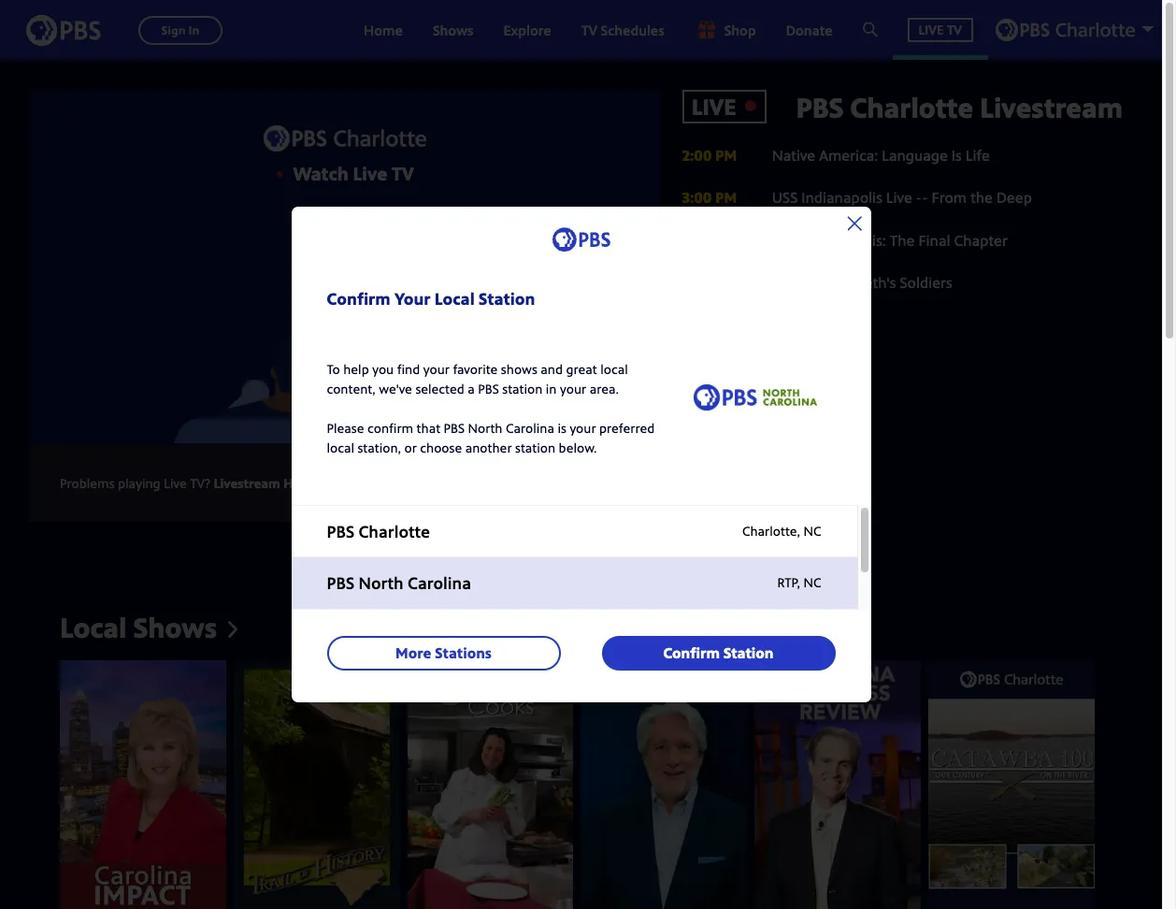 Task type: locate. For each thing, give the bounding box(es) containing it.
pbs north carolina
[[327, 572, 472, 594]]

nc right rtp,
[[804, 574, 822, 591]]

live for problems playing live tv? livestream help
[[164, 474, 187, 492]]

1 horizontal spatial local
[[601, 360, 628, 378]]

2:00
[[683, 145, 712, 166]]

rtp,
[[778, 574, 801, 591]]

local shows link
[[60, 608, 238, 647]]

0 vertical spatial live
[[692, 91, 737, 122]]

station down shows on the top of page
[[503, 379, 543, 397]]

1 vertical spatial local
[[327, 438, 355, 456]]

shows
[[134, 608, 217, 647]]

carolina
[[506, 419, 555, 437], [408, 572, 472, 594]]

pm for 2:00 pm
[[716, 145, 737, 166]]

uss up finding
[[773, 230, 798, 250]]

pm
[[716, 145, 737, 166], [716, 187, 737, 208]]

uss indianapolis live -- from the deep
[[773, 187, 1033, 208]]

stations
[[435, 643, 492, 664]]

live up 2:00 pm
[[692, 91, 737, 122]]

local shows
[[60, 608, 217, 647]]

0 horizontal spatial livestream
[[214, 474, 280, 492]]

1 vertical spatial station
[[724, 643, 774, 664]]

1 horizontal spatial confirm
[[664, 643, 720, 664]]

2 - from the left
[[923, 187, 929, 208]]

playing
[[118, 474, 161, 492]]

1 vertical spatial uss
[[773, 230, 798, 250]]

0 vertical spatial local
[[601, 360, 628, 378]]

favorite
[[453, 360, 498, 378]]

is your preferred local station, or choose another station below.
[[327, 419, 655, 456]]

charlotte up pbs north carolina
[[359, 520, 430, 542]]

station left below.
[[516, 438, 556, 456]]

0 horizontal spatial live
[[164, 474, 187, 492]]

choose
[[420, 438, 462, 456]]

0 horizontal spatial station
[[479, 287, 535, 310]]

local right your
[[435, 287, 475, 310]]

1 - from the left
[[917, 187, 923, 208]]

area.
[[590, 379, 619, 397]]

charlotte for pbs charlotte livestream
[[851, 87, 974, 126]]

pbs down pbs charlotte
[[327, 572, 355, 594]]

station
[[503, 379, 543, 397], [516, 438, 556, 456]]

preferred
[[600, 419, 655, 437]]

local inside "dialog"
[[435, 287, 475, 310]]

finding
[[773, 272, 822, 293]]

0 vertical spatial station
[[479, 287, 535, 310]]

-
[[917, 187, 923, 208], [923, 187, 929, 208]]

pm right 3:00
[[716, 187, 737, 208]]

0 horizontal spatial north
[[359, 572, 404, 594]]

0 horizontal spatial local
[[327, 438, 355, 456]]

pm for 3:00 pm
[[716, 187, 737, 208]]

charlotte
[[851, 87, 974, 126], [359, 520, 430, 542]]

1 vertical spatial pm
[[716, 187, 737, 208]]

a
[[468, 379, 475, 397]]

0 horizontal spatial charlotte
[[359, 520, 430, 542]]

local inside the to help you find your favorite shows and great local content, we've selected a pbs station in your area.
[[601, 360, 628, 378]]

nc
[[804, 522, 822, 540], [804, 574, 822, 591]]

pbs image
[[26, 9, 101, 51]]

you
[[373, 360, 394, 378]]

charlotte up language
[[851, 87, 974, 126]]

charlotte for pbs charlotte
[[359, 520, 430, 542]]

0 horizontal spatial confirm
[[327, 287, 391, 310]]

livestream
[[981, 87, 1124, 126], [214, 474, 280, 492]]

carolina left is
[[506, 419, 555, 437]]

1 vertical spatial live
[[887, 187, 913, 208]]

more stations button
[[327, 636, 561, 671]]

live up the
[[887, 187, 913, 208]]

indianapolis
[[802, 187, 883, 208]]

uss down native
[[773, 187, 798, 208]]

confirm
[[327, 287, 391, 310], [664, 643, 720, 664]]

more
[[396, 643, 432, 664]]

to help you find your favorite shows and great local content, we've selected a pbs station in your area.
[[327, 360, 628, 397]]

0 vertical spatial charlotte
[[851, 87, 974, 126]]

life
[[966, 145, 991, 166]]

nc right charlotte,
[[804, 522, 822, 540]]

find
[[397, 360, 420, 378]]

1 vertical spatial station
[[516, 438, 556, 456]]

uss indianapolis: the final chapter
[[773, 230, 1008, 250]]

indianapolis:
[[802, 230, 887, 250]]

live left tv?
[[164, 474, 187, 492]]

0 vertical spatial station
[[503, 379, 543, 397]]

2 nc from the top
[[804, 574, 822, 591]]

carolina up more stations
[[408, 572, 472, 594]]

north
[[468, 419, 503, 437], [359, 572, 404, 594]]

to
[[327, 360, 340, 378]]

0 vertical spatial livestream
[[981, 87, 1124, 126]]

local up area.
[[601, 360, 628, 378]]

pbs charlotte
[[327, 520, 430, 542]]

local inside is your preferred local station, or choose another station below.
[[327, 438, 355, 456]]

1 vertical spatial confirm
[[664, 643, 720, 664]]

pbs north carolina image
[[694, 384, 817, 410]]

your
[[424, 360, 450, 378], [560, 379, 587, 397], [570, 419, 596, 437]]

2:00 pm
[[683, 145, 737, 166]]

0 vertical spatial local
[[435, 287, 475, 310]]

native
[[773, 145, 816, 166]]

1 vertical spatial local
[[60, 608, 127, 647]]

uss
[[773, 187, 798, 208], [773, 230, 798, 250]]

local down please
[[327, 438, 355, 456]]

confirm station
[[664, 643, 774, 664]]

station inside the to help you find your favorite shows and great local content, we've selected a pbs station in your area.
[[503, 379, 543, 397]]

0 vertical spatial pm
[[716, 145, 737, 166]]

in
[[546, 379, 557, 397]]

1 vertical spatial charlotte
[[359, 520, 430, 542]]

livestream up life
[[981, 87, 1124, 126]]

your up selected
[[424, 360, 450, 378]]

local left shows
[[60, 608, 127, 647]]

pbs
[[797, 87, 844, 126], [478, 379, 499, 397], [444, 419, 465, 437], [327, 520, 355, 542], [327, 572, 355, 594]]

pbs up choose
[[444, 419, 465, 437]]

0 vertical spatial uss
[[773, 187, 798, 208]]

north up "another"
[[468, 419, 503, 437]]

0 vertical spatial nc
[[804, 522, 822, 540]]

is
[[952, 145, 963, 166]]

local
[[601, 360, 628, 378], [327, 438, 355, 456]]

station
[[479, 287, 535, 310], [724, 643, 774, 664]]

2 vertical spatial your
[[570, 419, 596, 437]]

1 uss from the top
[[773, 187, 798, 208]]

livestream right tv?
[[214, 474, 280, 492]]

pbs up pbs north carolina
[[327, 520, 355, 542]]

1 nc from the top
[[804, 522, 822, 540]]

1 horizontal spatial station
[[724, 643, 774, 664]]

2 uss from the top
[[773, 230, 798, 250]]

local
[[435, 287, 475, 310], [60, 608, 127, 647]]

your down great
[[560, 379, 587, 397]]

1 horizontal spatial carolina
[[506, 419, 555, 437]]

2 vertical spatial live
[[164, 474, 187, 492]]

pbs charlotte livestream
[[797, 87, 1124, 126]]

is
[[558, 419, 567, 437]]

pbs for pbs north carolina
[[327, 572, 355, 594]]

1 vertical spatial carolina
[[408, 572, 472, 594]]

content,
[[327, 379, 376, 397]]

problems playing live tv? livestream help
[[60, 474, 312, 492]]

1 vertical spatial north
[[359, 572, 404, 594]]

charlotte inside confirm your local station "dialog"
[[359, 520, 430, 542]]

america:
[[820, 145, 879, 166]]

great
[[566, 360, 598, 378]]

chapter
[[955, 230, 1008, 250]]

0 vertical spatial confirm
[[327, 287, 391, 310]]

help
[[343, 360, 369, 378]]

final
[[919, 230, 951, 250]]

your up below.
[[570, 419, 596, 437]]

document
[[291, 314, 871, 703]]

deep
[[997, 187, 1033, 208]]

station,
[[358, 438, 401, 456]]

2 pm from the top
[[716, 187, 737, 208]]

1 horizontal spatial local
[[435, 287, 475, 310]]

pbs right a
[[478, 379, 499, 397]]

please confirm that pbs north carolina
[[327, 419, 555, 437]]

pm right 2:00
[[716, 145, 737, 166]]

2 horizontal spatial live
[[887, 187, 913, 208]]

confirm inside button
[[664, 643, 720, 664]]

3:00
[[683, 187, 712, 208]]

north down pbs charlotte
[[359, 572, 404, 594]]

live
[[692, 91, 737, 122], [887, 187, 913, 208], [164, 474, 187, 492]]

confirm your local station
[[327, 287, 535, 310]]

0 vertical spatial north
[[468, 419, 503, 437]]

1 vertical spatial nc
[[804, 574, 822, 591]]

pbs up native
[[797, 87, 844, 126]]

1 horizontal spatial charlotte
[[851, 87, 974, 126]]

1 pm from the top
[[716, 145, 737, 166]]



Task type: vqa. For each thing, say whether or not it's contained in the screenshot.
5:30
no



Task type: describe. For each thing, give the bounding box(es) containing it.
problems
[[60, 474, 115, 492]]

pbs inside the to help you find your favorite shows and great local content, we've selected a pbs station in your area.
[[478, 379, 499, 397]]

more stations
[[396, 643, 492, 664]]

document containing pbs charlotte
[[291, 314, 871, 703]]

the
[[890, 230, 915, 250]]

please
[[327, 419, 364, 437]]

confirm station button
[[602, 636, 836, 671]]

uss for uss indianapolis: the final chapter
[[773, 230, 798, 250]]

3:00 pm
[[683, 187, 737, 208]]

live for uss indianapolis live -- from the deep
[[887, 187, 913, 208]]

charlotte,
[[743, 522, 801, 540]]

confirm your local station dialog
[[291, 207, 871, 703]]

your inside is your preferred local station, or choose another station below.
[[570, 419, 596, 437]]

we've
[[379, 379, 412, 397]]

shows
[[501, 360, 538, 378]]

0 vertical spatial your
[[424, 360, 450, 378]]

0 horizontal spatial carolina
[[408, 572, 472, 594]]

0 horizontal spatial local
[[60, 608, 127, 647]]

1 horizontal spatial livestream
[[981, 87, 1124, 126]]

1 horizontal spatial north
[[468, 419, 503, 437]]

pbs for pbs charlotte livestream
[[797, 87, 844, 126]]

confirm for confirm your local station
[[327, 287, 391, 310]]

rtp, nc
[[778, 574, 822, 591]]

language
[[882, 145, 949, 166]]

your
[[395, 287, 431, 310]]

nc for pbs north carolina
[[804, 574, 822, 591]]

that
[[417, 419, 441, 437]]

tv?
[[190, 474, 211, 492]]

help
[[284, 474, 312, 492]]

native america: language is life
[[773, 145, 991, 166]]

confirm
[[368, 419, 414, 437]]

nc for pbs charlotte
[[804, 522, 822, 540]]

1 vertical spatial livestream
[[214, 474, 280, 492]]

finding elizabeth's soldiers
[[773, 272, 953, 293]]

the
[[971, 187, 994, 208]]

and
[[541, 360, 563, 378]]

uss for uss indianapolis live -- from the deep
[[773, 187, 798, 208]]

soldiers
[[900, 272, 953, 293]]

from
[[932, 187, 968, 208]]

livestream help link
[[214, 474, 312, 492]]

below.
[[559, 438, 597, 456]]

0 vertical spatial carolina
[[506, 419, 555, 437]]

charlotte, nc
[[743, 522, 822, 540]]

or
[[405, 438, 417, 456]]

1 horizontal spatial live
[[692, 91, 737, 122]]

elizabeth's
[[826, 272, 897, 293]]

selected
[[416, 379, 465, 397]]

1 vertical spatial your
[[560, 379, 587, 397]]

another
[[466, 438, 512, 456]]

station inside button
[[724, 643, 774, 664]]

pbs for pbs charlotte
[[327, 520, 355, 542]]

station inside is your preferred local station, or choose another station below.
[[516, 438, 556, 456]]

confirm for confirm station
[[664, 643, 720, 664]]



